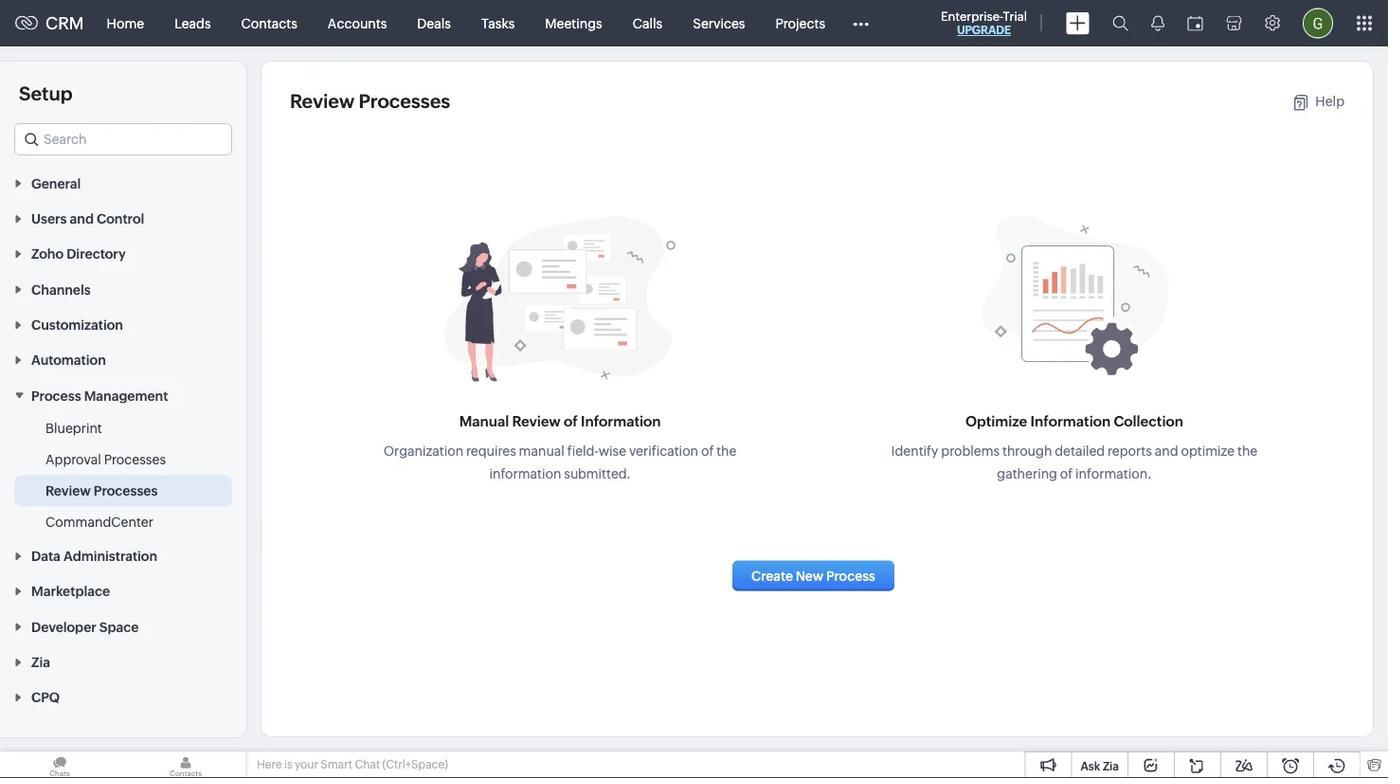 Task type: describe. For each thing, give the bounding box(es) containing it.
submitted.
[[564, 466, 631, 481]]

users
[[31, 211, 67, 226]]

optimize
[[966, 413, 1028, 430]]

help
[[1316, 94, 1345, 109]]

create
[[752, 568, 793, 583]]

identify problems through detailed reports and optimize the gathering of information.
[[892, 443, 1258, 481]]

directory
[[67, 246, 126, 262]]

create menu element
[[1055, 0, 1101, 46]]

crm
[[45, 14, 84, 33]]

organization requires manual field-wise verification of the information submitted.
[[384, 443, 737, 481]]

enterprise-trial upgrade
[[941, 9, 1027, 36]]

upgrade
[[957, 24, 1011, 36]]

the for optimize information collection
[[1238, 443, 1258, 458]]

your
[[295, 758, 318, 771]]

information
[[490, 466, 562, 481]]

the for manual review of information
[[717, 443, 737, 458]]

of inside identify problems through detailed reports and optimize the gathering of information.
[[1061, 466, 1073, 481]]

developer space
[[31, 619, 139, 634]]

projects
[[776, 16, 826, 31]]

process inside dropdown button
[[31, 388, 81, 403]]

zia button
[[0, 644, 246, 679]]

organization
[[384, 443, 464, 458]]

general
[[31, 176, 81, 191]]

general button
[[0, 165, 246, 200]]

developer space button
[[0, 609, 246, 644]]

meetings
[[545, 16, 603, 31]]

automation button
[[0, 342, 246, 377]]

manual
[[519, 443, 565, 458]]

contacts image
[[126, 752, 245, 778]]

1 horizontal spatial zia
[[1103, 760, 1119, 773]]

requires
[[466, 443, 516, 458]]

profile image
[[1303, 8, 1334, 38]]

services
[[693, 16, 745, 31]]

tasks link
[[466, 0, 530, 46]]

here is your smart chat (ctrl+space)
[[257, 758, 448, 771]]

blueprint
[[45, 420, 102, 435]]

users and control button
[[0, 200, 246, 236]]

review processes inside process management region
[[45, 483, 158, 498]]

create new process
[[752, 568, 876, 583]]

deals
[[417, 16, 451, 31]]

customization
[[31, 317, 123, 332]]

data administration
[[31, 549, 157, 564]]

calls
[[633, 16, 663, 31]]

blueprint link
[[45, 418, 102, 437]]

signals element
[[1140, 0, 1176, 46]]

tasks
[[481, 16, 515, 31]]

process management region
[[0, 413, 246, 538]]

contacts link
[[226, 0, 313, 46]]

field-
[[568, 443, 599, 458]]

here
[[257, 758, 282, 771]]

projects link
[[761, 0, 841, 46]]

2 information from the left
[[1031, 413, 1111, 430]]

1 horizontal spatial review processes
[[290, 90, 450, 112]]

home
[[107, 16, 144, 31]]

zoho directory button
[[0, 236, 246, 271]]

create menu image
[[1066, 12, 1090, 35]]

channels button
[[0, 271, 246, 306]]

users and control
[[31, 211, 144, 226]]

Other Modules field
[[841, 8, 882, 38]]

0 horizontal spatial of
[[564, 413, 578, 430]]

search image
[[1113, 15, 1129, 31]]

automation
[[31, 353, 106, 368]]

new
[[796, 568, 824, 583]]

through
[[1003, 443, 1052, 458]]

zia inside dropdown button
[[31, 655, 50, 670]]

information.
[[1076, 466, 1152, 481]]

developer
[[31, 619, 96, 634]]

profile element
[[1292, 0, 1345, 46]]

(ctrl+space)
[[383, 758, 448, 771]]

contacts
[[241, 16, 297, 31]]

management
[[84, 388, 168, 403]]

problems
[[941, 443, 1000, 458]]

process management button
[[0, 377, 246, 413]]

reports
[[1108, 443, 1153, 458]]

cpq
[[31, 690, 60, 705]]

of inside organization requires manual field-wise verification of the information submitted.
[[701, 443, 714, 458]]

process inside button
[[827, 568, 876, 583]]

process management
[[31, 388, 168, 403]]

calendar image
[[1188, 16, 1204, 31]]



Task type: vqa. For each thing, say whether or not it's contained in the screenshot.
the inside 'Organization requires manual field-wise verification of the information submitted.'
yes



Task type: locate. For each thing, give the bounding box(es) containing it.
1 vertical spatial of
[[701, 443, 714, 458]]

wise
[[599, 443, 627, 458]]

0 horizontal spatial the
[[717, 443, 737, 458]]

verification
[[629, 443, 699, 458]]

2 horizontal spatial review
[[512, 413, 561, 430]]

optimize information collection
[[966, 413, 1184, 430]]

processes up review processes link
[[104, 452, 166, 467]]

process right new
[[827, 568, 876, 583]]

cpq button
[[0, 679, 246, 715]]

0 vertical spatial process
[[31, 388, 81, 403]]

process up blueprint
[[31, 388, 81, 403]]

review processes down accounts at the top of page
[[290, 90, 450, 112]]

1 vertical spatial review
[[512, 413, 561, 430]]

the inside organization requires manual field-wise verification of the information submitted.
[[717, 443, 737, 458]]

0 horizontal spatial and
[[70, 211, 94, 226]]

processes for review processes link
[[94, 483, 158, 498]]

2 vertical spatial of
[[1061, 466, 1073, 481]]

create new process button
[[733, 561, 895, 591]]

enterprise-
[[941, 9, 1003, 23]]

0 horizontal spatial information
[[581, 413, 661, 430]]

the right verification
[[717, 443, 737, 458]]

accounts link
[[313, 0, 402, 46]]

chat
[[355, 758, 380, 771]]

0 vertical spatial of
[[564, 413, 578, 430]]

0 horizontal spatial zia
[[31, 655, 50, 670]]

data
[[31, 549, 61, 564]]

approval processes link
[[45, 450, 166, 469]]

0 vertical spatial processes
[[359, 90, 450, 112]]

space
[[99, 619, 139, 634]]

0 vertical spatial and
[[70, 211, 94, 226]]

2 vertical spatial processes
[[94, 483, 158, 498]]

of down detailed
[[1061, 466, 1073, 481]]

home link
[[92, 0, 159, 46]]

services link
[[678, 0, 761, 46]]

leads link
[[159, 0, 226, 46]]

and right users
[[70, 211, 94, 226]]

1 the from the left
[[717, 443, 737, 458]]

zoho
[[31, 246, 64, 262]]

the inside identify problems through detailed reports and optimize the gathering of information.
[[1238, 443, 1258, 458]]

review processes link
[[45, 481, 158, 500]]

processes down deals
[[359, 90, 450, 112]]

zia up the cpq at the bottom left of page
[[31, 655, 50, 670]]

manual
[[459, 413, 509, 430]]

1 horizontal spatial of
[[701, 443, 714, 458]]

ask zia
[[1081, 760, 1119, 773]]

accounts
[[328, 16, 387, 31]]

control
[[97, 211, 144, 226]]

smart
[[321, 758, 353, 771]]

information up detailed
[[1031, 413, 1111, 430]]

review processes
[[290, 90, 450, 112], [45, 483, 158, 498]]

processes
[[359, 90, 450, 112], [104, 452, 166, 467], [94, 483, 158, 498]]

zia right ask
[[1103, 760, 1119, 773]]

review down approval
[[45, 483, 91, 498]]

1 horizontal spatial information
[[1031, 413, 1111, 430]]

Search text field
[[15, 124, 231, 155]]

review inside process management region
[[45, 483, 91, 498]]

and inside identify problems through detailed reports and optimize the gathering of information.
[[1155, 443, 1179, 458]]

and inside "dropdown button"
[[70, 211, 94, 226]]

0 horizontal spatial process
[[31, 388, 81, 403]]

gathering
[[997, 466, 1058, 481]]

zoho directory
[[31, 246, 126, 262]]

ask
[[1081, 760, 1101, 773]]

channels
[[31, 282, 91, 297]]

approval
[[45, 452, 101, 467]]

0 horizontal spatial review
[[45, 483, 91, 498]]

2 horizontal spatial of
[[1061, 466, 1073, 481]]

collection
[[1114, 413, 1184, 430]]

trial
[[1003, 9, 1027, 23]]

optimize
[[1181, 443, 1235, 458]]

1 information from the left
[[581, 413, 661, 430]]

2 vertical spatial review
[[45, 483, 91, 498]]

calls link
[[618, 0, 678, 46]]

1 vertical spatial review processes
[[45, 483, 158, 498]]

information up wise
[[581, 413, 661, 430]]

processes for the approval processes link at the bottom left
[[104, 452, 166, 467]]

commandcenter
[[45, 514, 153, 529]]

process
[[31, 388, 81, 403], [827, 568, 876, 583]]

1 horizontal spatial process
[[827, 568, 876, 583]]

commandcenter link
[[45, 512, 153, 531]]

of up field-
[[564, 413, 578, 430]]

manual review of information
[[459, 413, 661, 430]]

detailed
[[1055, 443, 1105, 458]]

search element
[[1101, 0, 1140, 46]]

identify
[[892, 443, 939, 458]]

1 vertical spatial processes
[[104, 452, 166, 467]]

crm link
[[15, 14, 84, 33]]

deals link
[[402, 0, 466, 46]]

customization button
[[0, 306, 246, 342]]

1 vertical spatial process
[[827, 568, 876, 583]]

the
[[717, 443, 737, 458], [1238, 443, 1258, 458]]

review
[[290, 90, 355, 112], [512, 413, 561, 430], [45, 483, 91, 498]]

0 horizontal spatial review processes
[[45, 483, 158, 498]]

and down collection
[[1155, 443, 1179, 458]]

0 vertical spatial zia
[[31, 655, 50, 670]]

signals image
[[1152, 15, 1165, 31]]

2 the from the left
[[1238, 443, 1258, 458]]

approval processes
[[45, 452, 166, 467]]

administration
[[63, 549, 157, 564]]

1 horizontal spatial and
[[1155, 443, 1179, 458]]

0 vertical spatial review processes
[[290, 90, 450, 112]]

marketplace button
[[0, 573, 246, 609]]

1 horizontal spatial review
[[290, 90, 355, 112]]

0 vertical spatial review
[[290, 90, 355, 112]]

1 vertical spatial zia
[[1103, 760, 1119, 773]]

of
[[564, 413, 578, 430], [701, 443, 714, 458], [1061, 466, 1073, 481]]

meetings link
[[530, 0, 618, 46]]

information
[[581, 413, 661, 430], [1031, 413, 1111, 430]]

review up the manual
[[512, 413, 561, 430]]

1 vertical spatial and
[[1155, 443, 1179, 458]]

processes down approval processes
[[94, 483, 158, 498]]

review down accounts link
[[290, 90, 355, 112]]

of right verification
[[701, 443, 714, 458]]

chats image
[[0, 752, 119, 778]]

the right optimize
[[1238, 443, 1258, 458]]

review processes up commandcenter
[[45, 483, 158, 498]]

None field
[[14, 123, 232, 155]]

leads
[[175, 16, 211, 31]]

marketplace
[[31, 584, 110, 599]]

setup
[[19, 82, 73, 104]]

1 horizontal spatial the
[[1238, 443, 1258, 458]]

data administration button
[[0, 538, 246, 573]]



